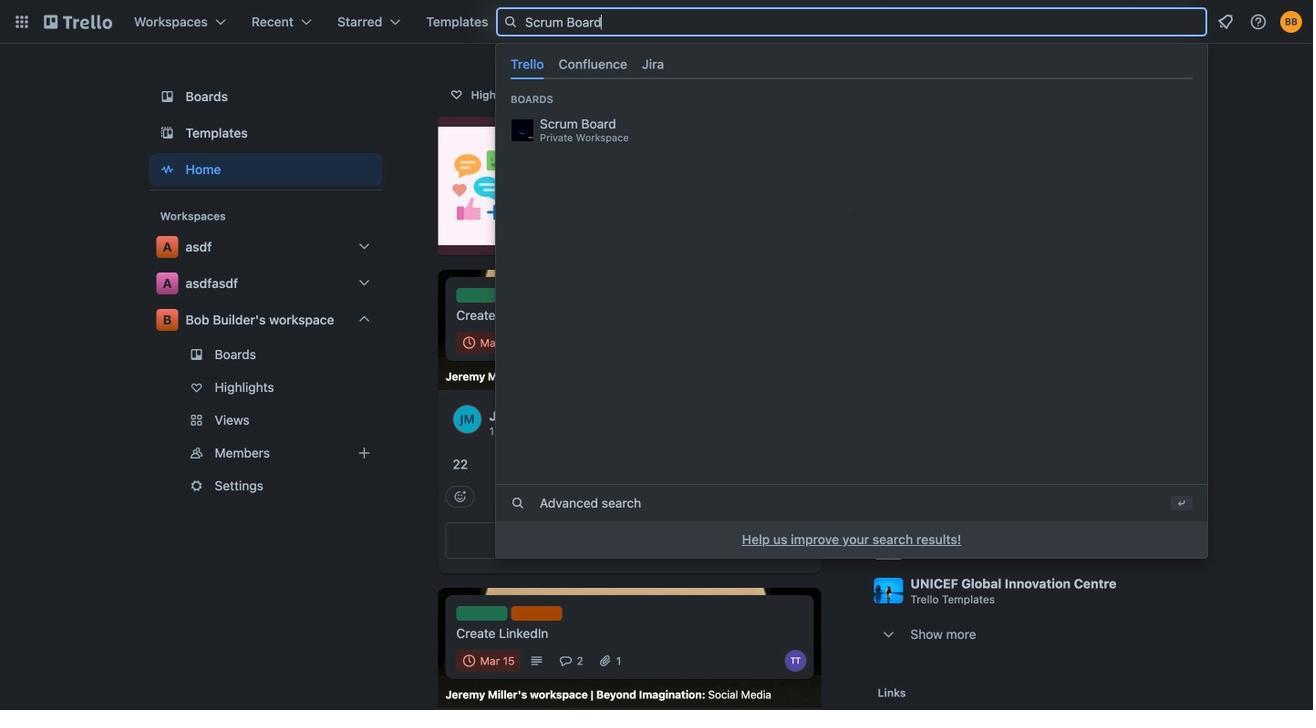 Task type: locate. For each thing, give the bounding box(es) containing it.
add reaction image
[[445, 486, 475, 508]]

2 tab from the left
[[551, 49, 635, 80]]

tab list
[[503, 49, 1200, 80]]

open information menu image
[[1249, 13, 1268, 31]]

1 vertical spatial color: green, title: none image
[[456, 607, 507, 621]]

advanced search image
[[511, 496, 525, 511]]

primary element
[[0, 0, 1313, 44]]

2 color: green, title: none image from the top
[[456, 607, 507, 621]]

tab
[[503, 49, 551, 80], [551, 49, 635, 80], [635, 49, 671, 80]]

bob builder (bobbuilder40) image
[[1280, 11, 1302, 33]]

click to star work from home daily planner. it will show up at the top of your boards list. image
[[1148, 538, 1166, 556]]

color: green, title: none image
[[456, 288, 507, 303], [456, 607, 507, 621]]

0 vertical spatial color: green, title: none image
[[456, 288, 507, 303]]

Search Trello field
[[496, 7, 1207, 36]]



Task type: describe. For each thing, give the bounding box(es) containing it.
1 color: green, title: none image from the top
[[456, 288, 507, 303]]

add image
[[353, 442, 375, 464]]

home image
[[156, 159, 178, 181]]

3 tab from the left
[[635, 49, 671, 80]]

0 notifications image
[[1215, 11, 1237, 33]]

1 tab from the left
[[503, 49, 551, 80]]

color: orange, title: none image
[[511, 607, 562, 621]]

template board image
[[156, 122, 178, 144]]

search image
[[503, 15, 518, 29]]

board image
[[156, 86, 178, 108]]

back to home image
[[44, 7, 112, 36]]



Task type: vqa. For each thing, say whether or not it's contained in the screenshot.
Tip: in TRELLO TIP TRELLO TIP: THIS IS WHERE ASSIGNED TASKS LIVE SO THAT YOUR TEAM CAN SEE WHO'S WORKING ON WHAT AND WHEN IT'S DUE.
no



